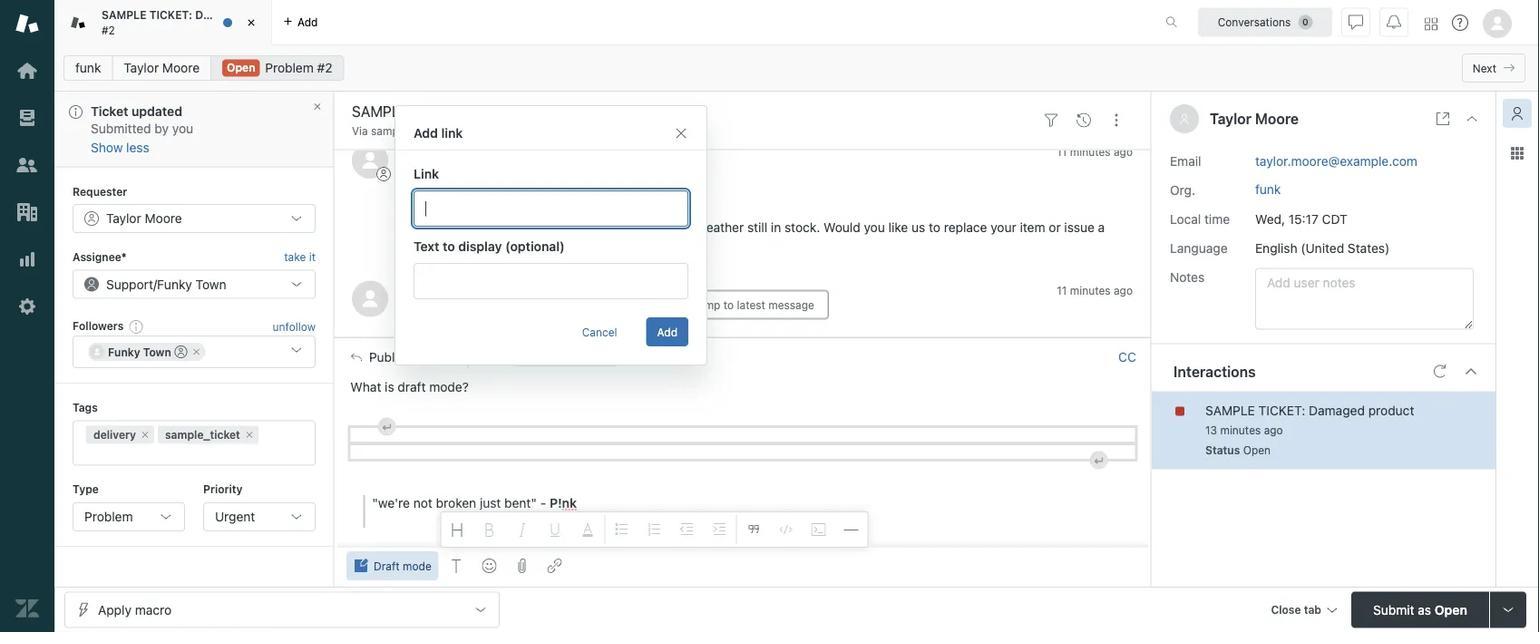 Task type: describe. For each thing, give the bounding box(es) containing it.
it
[[309, 250, 316, 263]]

cc
[[1119, 350, 1136, 365]]

less
[[126, 140, 149, 154]]

1 horizontal spatial close image
[[1465, 112, 1479, 126]]

Subject field
[[348, 101, 1031, 122]]

english
[[1255, 240, 1298, 255]]

draft
[[398, 380, 426, 394]]

get help image
[[1452, 15, 1469, 31]]

damaged for sample ticket: damaged product 13 minutes ago status open
[[1309, 403, 1365, 418]]

1 vertical spatial funk
[[1255, 181, 1281, 196]]

replace
[[944, 219, 987, 234]]

mode?
[[429, 380, 469, 394]]

assign
[[403, 165, 437, 177]]

views image
[[15, 106, 39, 130]]

urgent
[[215, 509, 255, 524]]

conversations button
[[1198, 8, 1332, 37]]

11 for 11 minutes ago text box
[[1057, 146, 1067, 158]]

refund?
[[403, 236, 447, 251]]

format text image
[[450, 559, 464, 573]]

thank you for that.
[[403, 187, 513, 202]]

close image inside tab
[[242, 14, 260, 32]]

increase indent (cmd ]) image
[[713, 522, 727, 537]]

ticket: for sample ticket: damaged product 13 minutes ago status open
[[1259, 403, 1306, 418]]

language
[[1170, 240, 1228, 255]]

unfollow
[[273, 320, 316, 332]]

organizations image
[[15, 200, 39, 224]]

events image
[[1077, 113, 1091, 128]]

or
[[1049, 219, 1061, 234]]

updated
[[132, 104, 182, 119]]

take
[[284, 250, 306, 263]]

thank
[[403, 187, 439, 202]]

text to display (optional)
[[414, 239, 565, 254]]

ticket updated submitted by you show less
[[91, 104, 193, 154]]

problem button
[[73, 502, 185, 531]]

11 for 11 minutes ago text field at right
[[1057, 284, 1067, 296]]

chair
[[616, 219, 647, 234]]

eames chair - brown leather still in stock. would you like us to replace your item or issue a refund?
[[403, 219, 1105, 251]]

unfollow button
[[273, 318, 316, 334]]

not
[[413, 496, 433, 511]]

Add user notes text field
[[1255, 268, 1474, 330]]

Public reply composer Draft mode text field
[[343, 376, 1143, 531]]

view more details image
[[1436, 112, 1450, 126]]

local
[[1170, 211, 1201, 226]]

p!nk
[[550, 496, 577, 511]]

1 horizontal spatial funk link
[[1255, 181, 1281, 196]]

show less button
[[91, 139, 149, 155]]

minutes inside sample ticket: damaged product 13 minutes ago status open
[[1220, 424, 1261, 437]]

#2
[[102, 24, 115, 36]]

sample for sample ticket: damaged product 13 minutes ago status open
[[1205, 403, 1255, 418]]

interactions
[[1174, 363, 1256, 380]]

add link (cmd k) image
[[548, 559, 562, 573]]

damaged for sample ticket: damaged product #2
[[195, 9, 246, 21]]

submit as open
[[1373, 602, 1468, 617]]

get started image
[[15, 59, 39, 83]]

the
[[522, 219, 541, 234]]

13 minutes ago text field
[[1205, 424, 1283, 437]]

Link field
[[414, 190, 688, 227]]

email
[[1170, 153, 1201, 168]]

(optional)
[[505, 239, 565, 254]]

insert paragraph after block image
[[1094, 458, 1104, 465]]

close modal image
[[674, 126, 688, 141]]

customers image
[[15, 153, 39, 177]]

notes
[[1170, 269, 1205, 284]]

leather
[[700, 219, 744, 234]]

ago inside sample ticket: damaged product 13 minutes ago status open
[[1264, 424, 1283, 437]]

local time
[[1170, 211, 1230, 226]]

13
[[1205, 424, 1217, 437]]

cancel
[[582, 326, 617, 338]]

funky town link
[[403, 144, 475, 159]]

that.
[[487, 187, 513, 202]]

customer context image
[[1510, 106, 1525, 121]]

tab containing sample ticket: damaged product
[[54, 0, 291, 45]]

decrease indent (cmd [) image
[[680, 522, 695, 537]]

stock.
[[785, 219, 820, 234]]

bold (cmd b) image
[[483, 522, 498, 537]]

- inside public reply composer draft mode text box
[[540, 496, 546, 511]]

submitted
[[91, 121, 151, 136]]

add for add link
[[414, 126, 438, 141]]

tabs tab list
[[54, 0, 1147, 45]]

mode
[[403, 560, 432, 572]]

next
[[1473, 62, 1497, 74]]

take it
[[284, 250, 316, 263]]

draft
[[374, 560, 400, 572]]

admin image
[[15, 295, 39, 318]]

code block (ctrl shift 6) image
[[812, 522, 826, 537]]

taylor inside secondary element
[[124, 60, 159, 75]]

text
[[414, 239, 439, 254]]

eames
[[573, 219, 612, 234]]

what
[[350, 380, 381, 394]]

states)
[[1348, 240, 1390, 255]]

minutes for 11 minutes ago text field at right
[[1070, 284, 1111, 296]]

taylor moore inside secondary element
[[124, 60, 200, 75]]

open inside open link
[[227, 61, 255, 74]]

ticket: for sample ticket: damaged product #2
[[149, 9, 192, 21]]

for
[[467, 187, 483, 202]]

ticket
[[91, 104, 128, 119]]

add button
[[646, 317, 688, 346]]

- inside eames chair - brown leather still in stock. would you like us to replace your item or issue a refund?
[[650, 219, 656, 234]]

secondary element
[[54, 50, 1539, 86]]

taylor inside conversationlabel 'log'
[[403, 282, 440, 297]]

what is draft mode?
[[350, 380, 469, 394]]

have
[[491, 219, 519, 234]]

cancel button
[[571, 317, 628, 346]]

is
[[385, 380, 394, 394]]

moore inside secondary element
[[162, 60, 200, 75]]

conversations
[[1218, 16, 1291, 29]]

english (united states)
[[1255, 240, 1390, 255]]

italic (cmd i) image
[[516, 522, 530, 537]]

as
[[1418, 602, 1431, 617]]

via
[[352, 125, 368, 137]]

conversationlabel log
[[334, 128, 1151, 337]]

like inside eames chair - brown leather still in stock. would you like us to replace your item or issue a refund?
[[889, 219, 908, 234]]

zendesk support image
[[15, 12, 39, 35]]

add attachment image
[[515, 559, 529, 573]]

wed, 15:17 cdt
[[1255, 211, 1348, 226]]

it
[[403, 219, 410, 234]]

still
[[747, 219, 767, 234]]

sample for sample ticket: damaged product #2
[[102, 9, 146, 21]]

moore left edit user image
[[562, 351, 596, 364]]

your
[[991, 219, 1017, 234]]



Task type: locate. For each thing, give the bounding box(es) containing it.
tab
[[54, 0, 291, 45]]

like
[[448, 219, 468, 234], [889, 219, 908, 234]]

ago right 13
[[1264, 424, 1283, 437]]

next button
[[1462, 54, 1526, 83]]

0 horizontal spatial -
[[540, 496, 546, 511]]

2 like from the left
[[889, 219, 908, 234]]

add up funky
[[414, 126, 438, 141]]

assignee*
[[73, 250, 127, 263]]

1 vertical spatial 11
[[1057, 284, 1067, 296]]

bulleted list (cmd shift 8) image
[[615, 522, 629, 537]]

funk link
[[63, 55, 113, 81], [1255, 181, 1281, 196]]

link
[[441, 126, 463, 141]]

2 vertical spatial you
[[864, 219, 885, 234]]

funk
[[75, 60, 101, 75], [1255, 181, 1281, 196]]

us
[[912, 219, 925, 234]]

0 vertical spatial to
[[929, 219, 941, 234]]

1 vertical spatial -
[[540, 496, 546, 511]]

to
[[929, 219, 941, 234], [443, 239, 455, 254]]

taylor.moore@example.com
[[1255, 153, 1418, 168]]

0 horizontal spatial sample
[[102, 9, 146, 21]]

insert emojis image
[[482, 559, 497, 573]]

0 horizontal spatial like
[[448, 219, 468, 234]]

close image
[[242, 14, 260, 32], [1465, 112, 1479, 126]]

you right by
[[172, 121, 193, 136]]

"we're
[[372, 496, 410, 511]]

ticket: inside sample ticket: damaged product #2
[[149, 9, 192, 21]]

zendesk products image
[[1425, 18, 1438, 30]]

funk link down the #2
[[63, 55, 113, 81]]

1 11 from the top
[[1057, 146, 1067, 158]]

11 up or
[[1057, 146, 1067, 158]]

1 vertical spatial close image
[[1465, 112, 1479, 126]]

0 horizontal spatial item
[[545, 219, 570, 234]]

-
[[650, 219, 656, 234], [540, 496, 546, 511]]

0 horizontal spatial you
[[172, 121, 193, 136]]

brown
[[659, 219, 696, 234]]

1 vertical spatial taylor moore link
[[403, 282, 482, 297]]

0 horizontal spatial to
[[443, 239, 455, 254]]

item right the
[[545, 219, 570, 234]]

1 vertical spatial minutes
[[1070, 284, 1111, 296]]

like left we
[[448, 219, 468, 234]]

taylor moore inside conversationlabel 'log'
[[403, 282, 482, 297]]

1 vertical spatial damaged
[[1309, 403, 1365, 418]]

funk link up wed,
[[1255, 181, 1281, 196]]

Text to display (optional) field
[[414, 263, 688, 299]]

town
[[443, 144, 475, 159]]

open right as
[[1435, 602, 1468, 617]]

taylor moore link up updated
[[112, 55, 211, 81]]

underline (cmd u) image
[[549, 522, 563, 537]]

1 like from the left
[[448, 219, 468, 234]]

0 vertical spatial taylor moore link
[[112, 55, 211, 81]]

taylor.moore@example.com image
[[509, 350, 523, 365]]

taylor moore link down text
[[403, 282, 482, 297]]

damaged inside sample ticket: damaged product #2
[[195, 9, 246, 21]]

to right 'us'
[[929, 219, 941, 234]]

funky town assign
[[403, 144, 475, 177]]

tags
[[73, 400, 98, 413]]

to inside add link dialog
[[443, 239, 455, 254]]

alert
[[54, 92, 334, 167]]

item left or
[[1020, 219, 1045, 234]]

looks
[[414, 219, 445, 234]]

issue
[[1064, 219, 1095, 234]]

funk link inside secondary element
[[63, 55, 113, 81]]

0 vertical spatial close image
[[242, 14, 260, 32]]

reporting image
[[15, 248, 39, 271]]

0 vertical spatial ago
[[1114, 146, 1133, 158]]

0 vertical spatial sample
[[102, 9, 146, 21]]

close image right view more details icon
[[1465, 112, 1479, 126]]

wed,
[[1255, 211, 1285, 226]]

1 vertical spatial product
[[1368, 403, 1415, 418]]

quote (cmd shift 9) image
[[746, 522, 761, 537]]

add link dialog
[[395, 105, 708, 366]]

sample up '13 minutes ago' text field
[[1205, 403, 1255, 418]]

0 vertical spatial funk link
[[63, 55, 113, 81]]

0 horizontal spatial open
[[227, 61, 255, 74]]

minutes up the status
[[1220, 424, 1261, 437]]

problem
[[84, 509, 133, 524]]

15:17
[[1289, 211, 1319, 226]]

11 minutes ago
[[1057, 146, 1133, 158], [1057, 284, 1133, 296]]

close ticket collision notification image
[[312, 101, 323, 112]]

edit user image
[[603, 351, 616, 364]]

taylor moore
[[124, 60, 200, 75], [1210, 110, 1299, 127], [403, 282, 482, 297], [527, 351, 596, 364]]

- left p!nk
[[540, 496, 546, 511]]

0 vertical spatial open
[[227, 61, 255, 74]]

code span (ctrl shift 5) image
[[779, 522, 793, 537]]

add right cancel
[[657, 326, 678, 338]]

sample ticket: damaged product 13 minutes ago status open
[[1205, 403, 1415, 457]]

0 vertical spatial product
[[249, 9, 291, 21]]

2 vertical spatial ago
[[1264, 424, 1283, 437]]

2 horizontal spatial you
[[864, 219, 885, 234]]

time
[[1205, 211, 1230, 226]]

ago for 11 minutes ago text box
[[1114, 146, 1133, 158]]

0 vertical spatial funk
[[75, 60, 101, 75]]

1 horizontal spatial sample
[[1205, 403, 1255, 418]]

0 horizontal spatial funk
[[75, 60, 101, 75]]

2 horizontal spatial open
[[1435, 602, 1468, 617]]

like left 'us'
[[889, 219, 908, 234]]

open
[[227, 61, 255, 74], [1243, 444, 1271, 457], [1435, 602, 1468, 617]]

0 horizontal spatial product
[[249, 9, 291, 21]]

1 vertical spatial ago
[[1114, 284, 1133, 296]]

add link
[[414, 126, 463, 141]]

org.
[[1170, 182, 1196, 197]]

- right the chair
[[650, 219, 656, 234]]

0 horizontal spatial funk link
[[63, 55, 113, 81]]

you inside eames chair - brown leather still in stock. would you like us to replace your item or issue a refund?
[[864, 219, 885, 234]]

1 horizontal spatial taylor moore link
[[403, 282, 482, 297]]

broken
[[436, 496, 476, 511]]

status
[[1205, 444, 1240, 457]]

0 vertical spatial 11
[[1057, 146, 1067, 158]]

cc button
[[1118, 349, 1137, 365]]

numbered list (cmd shift 7) image
[[647, 522, 662, 537]]

minutes down issue
[[1070, 284, 1111, 296]]

"we're not broken just bent" - p!nk
[[372, 496, 577, 511]]

link
[[414, 166, 439, 181]]

damaged inside sample ticket: damaged product 13 minutes ago status open
[[1309, 403, 1365, 418]]

show
[[91, 140, 123, 154]]

you inside ticket updated submitted by you show less
[[172, 121, 193, 136]]

funk up ticket at left
[[75, 60, 101, 75]]

11 minutes ago down a at right
[[1057, 284, 1133, 296]]

close image up open link
[[242, 14, 260, 32]]

sample inside sample ticket: damaged product 13 minutes ago status open
[[1205, 403, 1255, 418]]

moore up taylor.moore@example.com
[[1255, 110, 1299, 127]]

in
[[771, 219, 781, 234]]

ago left email
[[1114, 146, 1133, 158]]

sample
[[371, 125, 408, 137]]

1 vertical spatial ticket:
[[1259, 403, 1306, 418]]

11 minutes ago text field
[[1057, 284, 1133, 296]]

11 down or
[[1057, 284, 1067, 296]]

funk up wed,
[[1255, 181, 1281, 196]]

1 avatar image from the top
[[352, 143, 388, 179]]

11 minutes ago down the events "image"
[[1057, 146, 1133, 158]]

0 horizontal spatial add
[[414, 126, 438, 141]]

would
[[824, 219, 861, 234]]

product
[[249, 9, 291, 21], [1368, 403, 1415, 418]]

1 vertical spatial add
[[657, 326, 678, 338]]

horizontal rule (cmd shift l) image
[[844, 522, 859, 537]]

1 horizontal spatial product
[[1368, 403, 1415, 418]]

1 vertical spatial to
[[443, 239, 455, 254]]

1 horizontal spatial funk
[[1255, 181, 1281, 196]]

you right would
[[864, 219, 885, 234]]

item
[[545, 219, 570, 234], [1020, 219, 1045, 234]]

cdt
[[1322, 211, 1348, 226]]

1 horizontal spatial damaged
[[1309, 403, 1365, 418]]

minutes for 11 minutes ago text box
[[1070, 146, 1111, 158]]

11 minutes ago for 11 minutes ago text box
[[1057, 146, 1133, 158]]

open link
[[211, 55, 344, 81]]

ticket:
[[149, 9, 192, 21], [1259, 403, 1306, 418]]

submit
[[1373, 602, 1415, 617]]

to right text
[[443, 239, 455, 254]]

open down sample ticket: damaged product #2
[[227, 61, 255, 74]]

assign button
[[403, 163, 437, 179]]

ago for 11 minutes ago text field at right
[[1114, 284, 1133, 296]]

ticket
[[411, 125, 439, 137]]

moore down sample ticket: damaged product #2
[[162, 60, 200, 75]]

0 horizontal spatial damaged
[[195, 9, 246, 21]]

0 vertical spatial minutes
[[1070, 146, 1111, 158]]

moore inside conversationlabel 'log'
[[443, 282, 482, 297]]

apps image
[[1510, 146, 1525, 161]]

1 horizontal spatial -
[[650, 219, 656, 234]]

you
[[172, 121, 193, 136], [442, 187, 463, 202], [864, 219, 885, 234]]

user image
[[1179, 113, 1190, 124], [1181, 114, 1188, 124]]

funk inside secondary element
[[75, 60, 101, 75]]

to
[[480, 350, 494, 365]]

sample up the #2
[[102, 9, 146, 21]]

11 minutes ago text field
[[1057, 146, 1133, 158]]

you left for
[[442, 187, 463, 202]]

avatar image
[[352, 143, 388, 179], [352, 281, 388, 317]]

open down '13 minutes ago' text field
[[1243, 444, 1271, 457]]

1 horizontal spatial open
[[1243, 444, 1271, 457]]

1 horizontal spatial item
[[1020, 219, 1045, 234]]

item inside eames chair - brown leather still in stock. would you like us to replace your item or issue a refund?
[[1020, 219, 1045, 234]]

1 horizontal spatial like
[[889, 219, 908, 234]]

display
[[458, 239, 502, 254]]

1 horizontal spatial you
[[442, 187, 463, 202]]

1 horizontal spatial to
[[929, 219, 941, 234]]

ago left notes
[[1114, 284, 1133, 296]]

2 11 minutes ago from the top
[[1057, 284, 1133, 296]]

2 vertical spatial minutes
[[1220, 424, 1261, 437]]

insert paragraph before block image
[[382, 424, 391, 431]]

urgent button
[[203, 502, 316, 531]]

add for add
[[657, 326, 678, 338]]

damaged
[[195, 9, 246, 21], [1309, 403, 1365, 418]]

sample ticket: damaged product #2
[[102, 9, 291, 36]]

alert containing ticket updated
[[54, 92, 334, 167]]

we
[[471, 219, 488, 234]]

1 vertical spatial 11 minutes ago
[[1057, 284, 1133, 296]]

product for sample ticket: damaged product 13 minutes ago status open
[[1368, 403, 1415, 418]]

sample inside sample ticket: damaged product #2
[[102, 9, 146, 21]]

2 avatar image from the top
[[352, 281, 388, 317]]

1 vertical spatial you
[[442, 187, 463, 202]]

main element
[[0, 0, 54, 632]]

via sample ticket
[[352, 125, 439, 137]]

0 vertical spatial add
[[414, 126, 438, 141]]

1 vertical spatial avatar image
[[352, 281, 388, 317]]

minutes down the events "image"
[[1070, 146, 1111, 158]]

0 vertical spatial ticket:
[[149, 9, 192, 21]]

(united
[[1301, 240, 1344, 255]]

1 horizontal spatial ticket:
[[1259, 403, 1306, 418]]

open inside sample ticket: damaged product 13 minutes ago status open
[[1243, 444, 1271, 457]]

to inside eames chair - brown leather still in stock. would you like us to replace your item or issue a refund?
[[929, 219, 941, 234]]

0 horizontal spatial taylor moore link
[[112, 55, 211, 81]]

product inside sample ticket: damaged product 13 minutes ago status open
[[1368, 403, 1415, 418]]

0 horizontal spatial ticket:
[[149, 9, 192, 21]]

1 item from the left
[[545, 219, 570, 234]]

1 vertical spatial funk link
[[1255, 181, 1281, 196]]

1 horizontal spatial add
[[657, 326, 678, 338]]

take it button
[[284, 247, 316, 266]]

add inside button
[[657, 326, 678, 338]]

0 vertical spatial avatar image
[[352, 143, 388, 179]]

2 vertical spatial open
[[1435, 602, 1468, 617]]

2 item from the left
[[1020, 219, 1045, 234]]

2 11 from the top
[[1057, 284, 1067, 296]]

1 vertical spatial sample
[[1205, 403, 1255, 418]]

moore down display
[[443, 282, 482, 297]]

product for sample ticket: damaged product #2
[[249, 9, 291, 21]]

type
[[73, 482, 99, 495]]

0 vertical spatial you
[[172, 121, 193, 136]]

1 vertical spatial open
[[1243, 444, 1271, 457]]

1 11 minutes ago from the top
[[1057, 146, 1133, 158]]

zendesk image
[[15, 597, 39, 620]]

0 horizontal spatial close image
[[242, 14, 260, 32]]

taylor moore link
[[112, 55, 211, 81], [403, 282, 482, 297]]

draft mode button
[[346, 551, 439, 581]]

just
[[480, 496, 501, 511]]

0 vertical spatial damaged
[[195, 9, 246, 21]]

11 minutes ago for 11 minutes ago text field at right
[[1057, 284, 1133, 296]]

product inside sample ticket: damaged product #2
[[249, 9, 291, 21]]

0 vertical spatial 11 minutes ago
[[1057, 146, 1133, 158]]

ticket: inside sample ticket: damaged product 13 minutes ago status open
[[1259, 403, 1306, 418]]

minutes
[[1070, 146, 1111, 158], [1070, 284, 1111, 296], [1220, 424, 1261, 437]]

by
[[155, 121, 169, 136]]

add
[[414, 126, 438, 141], [657, 326, 678, 338]]

0 vertical spatial -
[[650, 219, 656, 234]]



Task type: vqa. For each thing, say whether or not it's contained in the screenshot.
11 minutes ago text box
yes



